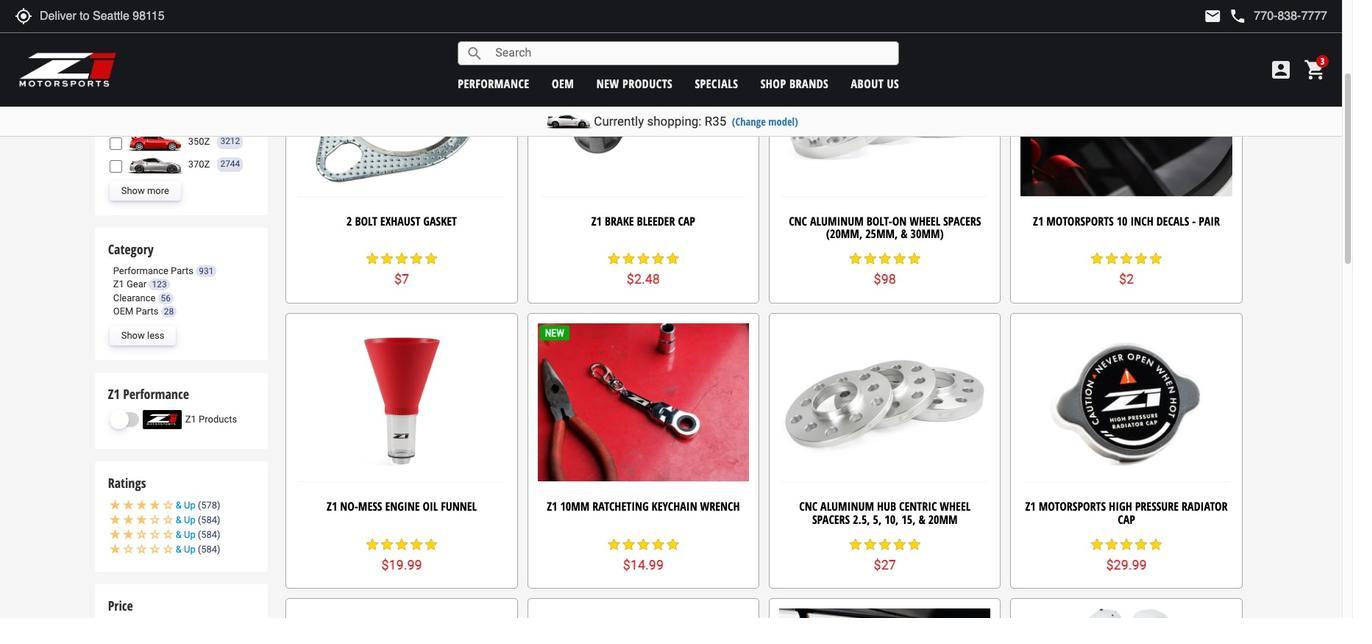 Task type: describe. For each thing, give the bounding box(es) containing it.
account_box link
[[1266, 58, 1297, 82]]

z1 no-mess engine oil funnel
[[327, 499, 477, 515]]

spacers for cnc aluminum hub centric wheel spacers 2.5, 5, 10, 15, & 20mm
[[812, 512, 850, 528]]

1 & up 584 from the top
[[176, 515, 217, 526]]

z1 motorsports logo image
[[18, 52, 117, 88]]

price
[[108, 597, 133, 615]]

radiator
[[1182, 499, 1228, 515]]

wheel for centric
[[940, 499, 971, 515]]

1 vertical spatial parts
[[136, 306, 159, 317]]

more
[[147, 185, 169, 196]]

category
[[108, 240, 154, 258]]

less
[[147, 330, 164, 341]]

2
[[347, 213, 352, 229]]

gear
[[127, 279, 147, 290]]

keychain
[[652, 499, 697, 515]]

aluminum for 2.5,
[[821, 499, 874, 515]]

phone link
[[1229, 7, 1327, 25]]

clear refinements button
[[95, 0, 211, 18]]

oil
[[423, 499, 438, 515]]

show less
[[121, 330, 164, 341]]

currently
[[594, 114, 644, 129]]

mess
[[358, 499, 382, 515]]

1 584 from the top
[[201, 515, 217, 526]]

my_location
[[15, 7, 32, 25]]

123
[[152, 280, 167, 290]]

2 bolt  exhaust gasket
[[347, 213, 457, 229]]

(change model) link
[[732, 115, 798, 129]]

no-
[[340, 499, 358, 515]]

cnc for cnc aluminum bolt-on wheel spacers (20mm, 25mm, & 30mm)
[[789, 213, 807, 229]]

$14.99
[[623, 558, 664, 573]]

category performance parts 931 z1 gear 123 clearance 56 oem parts 28
[[108, 240, 214, 317]]

56
[[161, 293, 171, 304]]

cnc aluminum hub centric wheel spacers 2.5, 5, 10, 15, & 20mm
[[799, 499, 971, 528]]

$2.48
[[627, 272, 660, 287]]

Search search field
[[484, 42, 899, 65]]

model
[[108, 40, 141, 58]]

578
[[201, 501, 217, 512]]

about us
[[851, 75, 899, 92]]

brake
[[605, 213, 634, 229]]

2 & up 584 from the top
[[176, 530, 217, 541]]

3 584 from the top
[[201, 545, 217, 556]]

search
[[466, 45, 484, 62]]

specials
[[695, 75, 738, 92]]

about us link
[[851, 75, 899, 92]]

show for model
[[121, 185, 145, 196]]

cap inside z1 motorsports high pressure radiator cap
[[1118, 512, 1135, 528]]

931
[[199, 266, 214, 276]]

new products
[[597, 75, 673, 92]]

3212
[[220, 136, 240, 147]]

show more button
[[109, 182, 181, 201]]

0 horizontal spatial cap
[[678, 213, 695, 229]]

wrench
[[700, 499, 740, 515]]

on
[[892, 213, 907, 229]]

z1 10mm ratcheting keychain wrench
[[547, 499, 740, 515]]

mail link
[[1204, 7, 1222, 25]]

z1 for z1 motorsports high pressure radiator cap
[[1025, 499, 1036, 515]]

pair
[[1199, 213, 1220, 229]]

5,
[[873, 512, 882, 528]]

shop brands link
[[761, 75, 829, 92]]

show less button
[[109, 327, 176, 346]]

clearance
[[113, 293, 156, 304]]

3 & up 584 from the top
[[176, 545, 217, 556]]

ratcheting
[[593, 499, 649, 515]]

new
[[597, 75, 619, 92]]

z1 performance
[[108, 385, 189, 403]]

star star star star star $7
[[365, 252, 439, 287]]

refinements
[[137, 1, 199, 15]]

2 up from the top
[[184, 515, 196, 526]]

& inside cnc aluminum hub centric wheel spacers 2.5, 5, 10, 15, & 20mm
[[919, 512, 926, 528]]

nissan 370z z34 2009 2010 2011 2012 2013 2014 2015 2016 2017 2018 2019 3.7l vq37vhr vhr nismo z1 motorsports image
[[126, 155, 184, 174]]

decals
[[1157, 213, 1189, 229]]

bleeder
[[637, 213, 675, 229]]

inch
[[1131, 213, 1154, 229]]

spacers for cnc aluminum bolt-on wheel spacers (20mm, 25mm, & 30mm)
[[943, 213, 981, 229]]

centric
[[899, 499, 937, 515]]

hub
[[877, 499, 896, 515]]

z1 for z1 10mm ratcheting keychain wrench
[[547, 499, 557, 515]]

motorsports for 10
[[1047, 213, 1114, 229]]

$29.99
[[1106, 558, 1147, 573]]

currently shopping: r35 (change model)
[[594, 114, 798, 129]]

motorsports for high
[[1039, 499, 1106, 515]]

performance for category
[[113, 265, 168, 276]]

gasket
[[423, 213, 457, 229]]

1 horizontal spatial parts
[[171, 265, 193, 276]]

28
[[164, 307, 174, 317]]

z1 for z1 performance
[[108, 385, 120, 403]]

10
[[1117, 213, 1128, 229]]



Task type: vqa. For each thing, say whether or not it's contained in the screenshot.
No
no



Task type: locate. For each thing, give the bounding box(es) containing it.
0 vertical spatial performance
[[113, 265, 168, 276]]

1 vertical spatial cnc
[[799, 499, 818, 515]]

performance up gear
[[113, 265, 168, 276]]

1 vertical spatial aluminum
[[821, 499, 874, 515]]

4 up from the top
[[184, 545, 196, 556]]

584
[[201, 515, 217, 526], [201, 530, 217, 541], [201, 545, 217, 556]]

& up 578
[[176, 501, 217, 512]]

oem down clearance
[[113, 306, 133, 317]]

show more
[[121, 185, 169, 196]]

shopping_cart link
[[1300, 58, 1327, 82]]

10mm
[[560, 499, 590, 515]]

2 vertical spatial & up 584
[[176, 545, 217, 556]]

1 vertical spatial motorsports
[[1039, 499, 1106, 515]]

1 vertical spatial & up 584
[[176, 530, 217, 541]]

None checkbox
[[109, 69, 122, 81], [109, 137, 122, 150], [109, 160, 122, 173], [109, 69, 122, 81], [109, 137, 122, 150], [109, 160, 122, 173]]

performance inside category performance parts 931 z1 gear 123 clearance 56 oem parts 28
[[113, 265, 168, 276]]

performance link
[[458, 75, 530, 92]]

nissan 350z z33 2003 2004 2005 2006 2007 2008 2009 vq35de 3.5l revup rev up vq35hr nismo z1 motorsports image
[[126, 132, 184, 152]]

2.5,
[[853, 512, 870, 528]]

z1 inside z1 motorsports high pressure radiator cap
[[1025, 499, 1036, 515]]

aluminum left bolt-
[[810, 213, 864, 229]]

1 vertical spatial wheel
[[940, 499, 971, 515]]

star star star star star $2
[[1090, 252, 1163, 287]]

wheel right on
[[910, 213, 940, 229]]

motorsports inside z1 motorsports high pressure radiator cap
[[1039, 499, 1106, 515]]

shop
[[761, 75, 786, 92]]

1 vertical spatial 584
[[201, 530, 217, 541]]

370z
[[188, 159, 210, 170]]

us
[[887, 75, 899, 92]]

& up 584
[[176, 515, 217, 526], [176, 530, 217, 541], [176, 545, 217, 556]]

pressure
[[1135, 499, 1179, 515]]

oem link
[[552, 75, 574, 92]]

brands
[[790, 75, 829, 92]]

oem left new
[[552, 75, 574, 92]]

wheel right centric
[[940, 499, 971, 515]]

spacers inside cnc aluminum bolt-on wheel spacers (20mm, 25mm, & 30mm)
[[943, 213, 981, 229]]

0 vertical spatial motorsports
[[1047, 213, 1114, 229]]

& inside cnc aluminum bolt-on wheel spacers (20mm, 25mm, & 30mm)
[[901, 226, 908, 242]]

motorsports left high
[[1039, 499, 1106, 515]]

&
[[901, 226, 908, 242], [176, 501, 182, 512], [919, 512, 926, 528], [176, 515, 182, 526], [176, 530, 182, 541], [176, 545, 182, 556]]

1 horizontal spatial spacers
[[943, 213, 981, 229]]

2 show from the top
[[121, 330, 145, 341]]

performance
[[113, 265, 168, 276], [123, 385, 189, 403]]

star star star star star $14.99
[[607, 538, 680, 573]]

-
[[1192, 213, 1196, 229]]

1 show from the top
[[121, 185, 145, 196]]

performance for z1
[[123, 385, 189, 403]]

show inside button
[[121, 330, 145, 341]]

3 up from the top
[[184, 530, 196, 541]]

wheel inside cnc aluminum bolt-on wheel spacers (20mm, 25mm, & 30mm)
[[910, 213, 940, 229]]

15,
[[902, 512, 916, 528]]

0 vertical spatial show
[[121, 185, 145, 196]]

performance down less
[[123, 385, 189, 403]]

z1 for z1 no-mess engine oil funnel
[[327, 499, 337, 515]]

spacers left 2.5,
[[812, 512, 850, 528]]

model)
[[769, 115, 798, 129]]

z1 inside category performance parts 931 z1 gear 123 clearance 56 oem parts 28
[[113, 279, 124, 290]]

1 vertical spatial performance
[[123, 385, 189, 403]]

2 584 from the top
[[201, 530, 217, 541]]

cnc for cnc aluminum hub centric wheel spacers 2.5, 5, 10, 15, & 20mm
[[799, 499, 818, 515]]

0 vertical spatial cap
[[678, 213, 695, 229]]

$98
[[874, 272, 896, 287]]

star star star star star $19.99
[[365, 538, 439, 573]]

show left less
[[121, 330, 145, 341]]

star star star star star $29.99
[[1090, 538, 1163, 573]]

cnc
[[789, 213, 807, 229], [799, 499, 818, 515]]

cap up star star star star star $29.99
[[1118, 512, 1135, 528]]

0 vertical spatial wheel
[[910, 213, 940, 229]]

0 horizontal spatial oem
[[113, 306, 133, 317]]

mail
[[1204, 7, 1222, 25]]

30mm)
[[911, 226, 944, 242]]

ratings
[[108, 475, 146, 493]]

motorsports left 10
[[1047, 213, 1114, 229]]

parts
[[171, 265, 193, 276], [136, 306, 159, 317]]

engine
[[385, 499, 420, 515]]

1 up from the top
[[184, 501, 196, 512]]

oem inside category performance parts 931 z1 gear 123 clearance 56 oem parts 28
[[113, 306, 133, 317]]

star star star star star $27
[[848, 538, 922, 573]]

bolt
[[355, 213, 377, 229]]

about
[[851, 75, 884, 92]]

cap right bleeder
[[678, 213, 695, 229]]

show for category
[[121, 330, 145, 341]]

parts down clearance
[[136, 306, 159, 317]]

2 vertical spatial 584
[[201, 545, 217, 556]]

0 vertical spatial cnc
[[789, 213, 807, 229]]

z1 products
[[185, 414, 237, 425]]

1 horizontal spatial oem
[[552, 75, 574, 92]]

cnc left 2.5,
[[799, 499, 818, 515]]

wheel
[[910, 213, 940, 229], [940, 499, 971, 515]]

high
[[1109, 499, 1132, 515]]

nissan 300zx z32 1990 1991 1992 1993 1994 1995 1996 vg30dett vg30de twin turbo non turbo z1 motorsports image
[[126, 87, 184, 106]]

aluminum inside cnc aluminum bolt-on wheel spacers (20mm, 25mm, & 30mm)
[[810, 213, 864, 229]]

z1 motorsports high pressure radiator cap
[[1025, 499, 1228, 528]]

shopping_cart
[[1304, 58, 1327, 82]]

cnc inside cnc aluminum bolt-on wheel spacers (20mm, 25mm, & 30mm)
[[789, 213, 807, 229]]

(20mm,
[[826, 226, 863, 242]]

new products link
[[597, 75, 673, 92]]

z1 for z1 brake bleeder cap
[[591, 213, 602, 229]]

aluminum for (20mm,
[[810, 213, 864, 229]]

account_box
[[1269, 58, 1293, 82]]

mail phone
[[1204, 7, 1247, 25]]

shopping:
[[647, 114, 702, 129]]

exhaust
[[380, 213, 420, 229]]

1 vertical spatial show
[[121, 330, 145, 341]]

oem
[[552, 75, 574, 92], [113, 306, 133, 317]]

0 vertical spatial spacers
[[943, 213, 981, 229]]

products
[[623, 75, 673, 92]]

spacers
[[943, 213, 981, 229], [812, 512, 850, 528]]

0 vertical spatial aluminum
[[810, 213, 864, 229]]

10,
[[885, 512, 899, 528]]

star
[[365, 252, 380, 266], [380, 252, 394, 266], [394, 252, 409, 266], [409, 252, 424, 266], [424, 252, 439, 266], [607, 252, 621, 266], [621, 252, 636, 266], [636, 252, 651, 266], [651, 252, 666, 266], [666, 252, 680, 266], [848, 252, 863, 266], [863, 252, 878, 266], [878, 252, 892, 266], [892, 252, 907, 266], [907, 252, 922, 266], [1090, 252, 1105, 266], [1105, 252, 1119, 266], [1119, 252, 1134, 266], [1134, 252, 1149, 266], [1149, 252, 1163, 266], [365, 538, 380, 552], [380, 538, 394, 552], [394, 538, 409, 552], [409, 538, 424, 552], [424, 538, 439, 552], [607, 538, 621, 552], [621, 538, 636, 552], [636, 538, 651, 552], [651, 538, 666, 552], [666, 538, 680, 552], [848, 538, 863, 552], [863, 538, 878, 552], [878, 538, 892, 552], [892, 538, 907, 552], [907, 538, 922, 552], [1090, 538, 1105, 552], [1105, 538, 1119, 552], [1119, 538, 1134, 552], [1134, 538, 1149, 552], [1149, 538, 1163, 552]]

0 vertical spatial & up 584
[[176, 515, 217, 526]]

1 vertical spatial spacers
[[812, 512, 850, 528]]

$27
[[874, 558, 896, 573]]

cnc inside cnc aluminum hub centric wheel spacers 2.5, 5, 10, 15, & 20mm
[[799, 499, 818, 515]]

parts left '931'
[[171, 265, 193, 276]]

z1 for z1 motorsports 10 inch decals - pair
[[1033, 213, 1044, 229]]

spacers inside cnc aluminum hub centric wheel spacers 2.5, 5, 10, 15, & 20mm
[[812, 512, 850, 528]]

25mm,
[[865, 226, 898, 242]]

spacers right on
[[943, 213, 981, 229]]

specials link
[[695, 75, 738, 92]]

show inside button
[[121, 185, 145, 196]]

clear
[[106, 1, 134, 15]]

funnel
[[441, 499, 477, 515]]

aluminum left the hub
[[821, 499, 874, 515]]

0 vertical spatial 584
[[201, 515, 217, 526]]

$19.99
[[381, 558, 422, 573]]

20mm
[[928, 512, 958, 528]]

up
[[184, 501, 196, 512], [184, 515, 196, 526], [184, 530, 196, 541], [184, 545, 196, 556]]

$2
[[1119, 272, 1134, 287]]

z1 brake bleeder cap
[[591, 213, 695, 229]]

bolt-
[[867, 213, 892, 229]]

1 vertical spatial oem
[[113, 306, 133, 317]]

show left more on the left top of the page
[[121, 185, 145, 196]]

wheel for on
[[910, 213, 940, 229]]

0 vertical spatial parts
[[171, 265, 193, 276]]

z1 motorsports 10 inch decals - pair
[[1033, 213, 1220, 229]]

cnc left (20mm,
[[789, 213, 807, 229]]

0 horizontal spatial spacers
[[812, 512, 850, 528]]

wheel inside cnc aluminum hub centric wheel spacers 2.5, 5, 10, 15, & 20mm
[[940, 499, 971, 515]]

aluminum inside cnc aluminum hub centric wheel spacers 2.5, 5, 10, 15, & 20mm
[[821, 499, 874, 515]]

performance
[[458, 75, 530, 92]]

z1 for z1 products
[[185, 414, 196, 425]]

star star star star star $98
[[848, 252, 922, 287]]

products
[[199, 414, 237, 425]]

1 horizontal spatial cap
[[1118, 512, 1135, 528]]

1 vertical spatial cap
[[1118, 512, 1135, 528]]

cnc aluminum bolt-on wheel spacers (20mm, 25mm, & 30mm)
[[789, 213, 981, 242]]

350z
[[188, 136, 210, 147]]

0 horizontal spatial parts
[[136, 306, 159, 317]]

0 vertical spatial oem
[[552, 75, 574, 92]]



